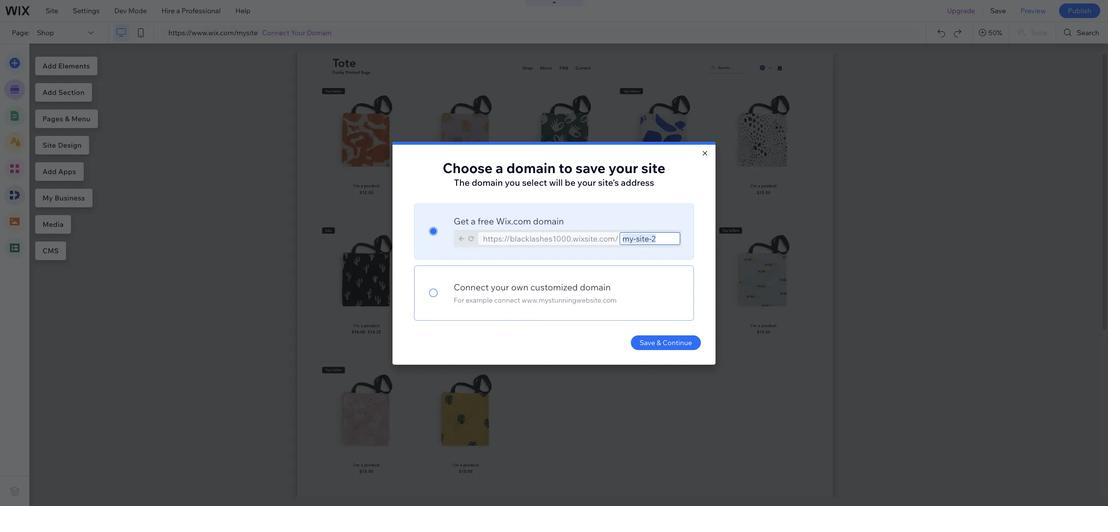 Task type: describe. For each thing, give the bounding box(es) containing it.
connect
[[494, 296, 520, 305]]

domain up https://blacklashes1000.wixsite.com/
[[533, 216, 564, 227]]

be
[[565, 177, 575, 188]]

your inside connect your own customized domain for example connect www.mystunningwebsite.com
[[491, 282, 509, 293]]

hire
[[162, 6, 175, 15]]

connect inside connect your own customized domain for example connect www.mystunningwebsite.com
[[454, 282, 489, 293]]

settings
[[73, 6, 100, 15]]

https://blacklashes1000.wixsite.com/
[[483, 234, 619, 243]]

site's
[[598, 177, 619, 188]]

save & continue
[[640, 338, 692, 347]]

tools
[[1030, 28, 1047, 37]]

save for save & continue
[[640, 338, 655, 347]]

a for professional
[[176, 6, 180, 15]]

domain inside connect your own customized domain for example connect www.mystunningwebsite.com
[[580, 282, 611, 293]]

&
[[657, 338, 661, 347]]

site
[[641, 159, 665, 176]]

save
[[576, 159, 605, 176]]

own
[[511, 282, 528, 293]]

1 horizontal spatial your
[[577, 177, 596, 188]]

get a free wix.com domain
[[454, 216, 564, 227]]

address
[[621, 177, 654, 188]]

choose a domain to save your site the domain you select will be your site's address
[[443, 159, 665, 188]]

save for save
[[990, 6, 1006, 15]]

search
[[1077, 28, 1099, 37]]

0 vertical spatial your
[[609, 159, 638, 176]]

preview button
[[1013, 0, 1053, 22]]

free
[[478, 216, 494, 227]]

get
[[454, 216, 469, 227]]

will
[[549, 177, 563, 188]]

select
[[522, 177, 547, 188]]

50% button
[[973, 22, 1009, 44]]

the
[[454, 177, 470, 188]]

https://www.wix.com/mysite
[[168, 28, 258, 37]]

publish
[[1068, 6, 1091, 15]]

customized
[[530, 282, 578, 293]]

0 horizontal spatial connect
[[262, 28, 289, 37]]

tools button
[[1010, 22, 1056, 44]]



Task type: locate. For each thing, give the bounding box(es) containing it.
preview
[[1021, 6, 1046, 15]]

https://www.wix.com/mysite connect your domain
[[168, 28, 332, 37]]

your
[[609, 159, 638, 176], [577, 177, 596, 188], [491, 282, 509, 293]]

domain
[[506, 159, 556, 176], [472, 177, 503, 188], [533, 216, 564, 227], [580, 282, 611, 293]]

domain up select
[[506, 159, 556, 176]]

connect up example
[[454, 282, 489, 293]]

dev
[[114, 6, 127, 15]]

save & continue button
[[631, 336, 701, 350]]

choose
[[443, 159, 493, 176]]

save inside "button"
[[990, 6, 1006, 15]]

a for free
[[471, 216, 476, 227]]

0 vertical spatial save
[[990, 6, 1006, 15]]

0 horizontal spatial your
[[491, 282, 509, 293]]

professional
[[182, 6, 221, 15]]

search button
[[1056, 22, 1108, 44]]

a right the hire
[[176, 6, 180, 15]]

1 horizontal spatial connect
[[454, 282, 489, 293]]

0 horizontal spatial save
[[640, 338, 655, 347]]

1 vertical spatial connect
[[454, 282, 489, 293]]

a inside the choose a domain to save your site the domain you select will be your site's address
[[496, 159, 503, 176]]

50%
[[989, 28, 1002, 37]]

save up 50%
[[990, 6, 1006, 15]]

a
[[176, 6, 180, 15], [496, 159, 503, 176], [471, 216, 476, 227]]

2 horizontal spatial your
[[609, 159, 638, 176]]

2 vertical spatial your
[[491, 282, 509, 293]]

dev mode
[[114, 6, 147, 15]]

mode
[[128, 6, 147, 15]]

save button
[[983, 0, 1013, 22]]

to
[[559, 159, 573, 176]]

connect
[[262, 28, 289, 37], [454, 282, 489, 293]]

your down save
[[577, 177, 596, 188]]

None text field
[[620, 232, 680, 245]]

hire a professional
[[162, 6, 221, 15]]

a right choose
[[496, 159, 503, 176]]

domain up www.mystunningwebsite.com
[[580, 282, 611, 293]]

site
[[46, 6, 58, 15]]

publish button
[[1059, 3, 1100, 18]]

wix.com
[[496, 216, 531, 227]]

help
[[235, 6, 250, 15]]

continue
[[663, 338, 692, 347]]

0 horizontal spatial a
[[176, 6, 180, 15]]

1 vertical spatial your
[[577, 177, 596, 188]]

save
[[990, 6, 1006, 15], [640, 338, 655, 347]]

a for domain
[[496, 159, 503, 176]]

save inside button
[[640, 338, 655, 347]]

1 vertical spatial save
[[640, 338, 655, 347]]

0 vertical spatial a
[[176, 6, 180, 15]]

1 vertical spatial a
[[496, 159, 503, 176]]

you
[[505, 177, 520, 188]]

0 vertical spatial connect
[[262, 28, 289, 37]]

shop
[[37, 28, 54, 37]]

connect left the your on the top
[[262, 28, 289, 37]]

domain
[[307, 28, 332, 37]]

save left &
[[640, 338, 655, 347]]

1 horizontal spatial a
[[471, 216, 476, 227]]

your up address
[[609, 159, 638, 176]]

www.mystunningwebsite.com
[[522, 296, 617, 305]]

for
[[454, 296, 464, 305]]

2 horizontal spatial a
[[496, 159, 503, 176]]

example
[[466, 296, 493, 305]]

a right get at the left
[[471, 216, 476, 227]]

your
[[291, 28, 305, 37]]

domain down choose
[[472, 177, 503, 188]]

connect your own customized domain for example connect www.mystunningwebsite.com
[[454, 282, 617, 305]]

your up connect
[[491, 282, 509, 293]]

2 vertical spatial a
[[471, 216, 476, 227]]

upgrade
[[947, 6, 975, 15]]

1 horizontal spatial save
[[990, 6, 1006, 15]]



Task type: vqa. For each thing, say whether or not it's contained in the screenshot.
Save & Continue button
yes



